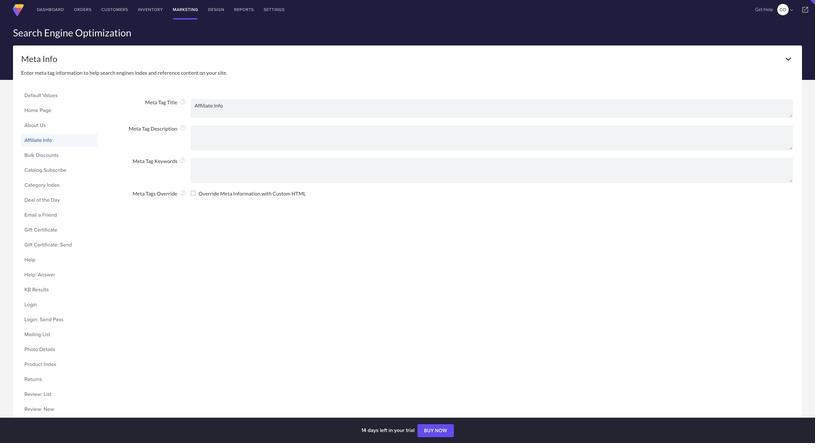 Task type: vqa. For each thing, say whether or not it's contained in the screenshot.
the top Help
yes



Task type: locate. For each thing, give the bounding box(es) containing it.
review: new
[[24, 406, 54, 414]]

help up help:
[[24, 256, 35, 264]]

buy
[[424, 429, 434, 434]]

review: left new
[[24, 406, 42, 414]]

engines
[[116, 70, 134, 76]]

meta left title
[[145, 99, 157, 105]]

1 review: from the top
[[24, 391, 42, 399]]

login link
[[24, 300, 94, 311]]

index for product index
[[44, 361, 56, 369]]

gift inside gift certificate: send link
[[24, 241, 32, 249]]

review: new link
[[24, 404, 94, 416]]

meta tag description help_outline
[[129, 125, 186, 132]]

2 override from the left
[[199, 191, 219, 197]]

1 gift from the top
[[24, 226, 32, 234]]

left
[[380, 427, 387, 435]]

your right in
[[394, 427, 405, 435]]

affiliate info
[[24, 137, 52, 144]]

help_outline inside meta tags override help_outline
[[180, 190, 186, 197]]

tag left title
[[158, 99, 166, 105]]

2 gift from the top
[[24, 241, 32, 249]]

meta left description
[[129, 126, 141, 132]]

help right get
[[764, 7, 773, 12]]


[[789, 7, 795, 13]]

reports
[[234, 7, 254, 13]]

meta
[[21, 54, 41, 64], [145, 99, 157, 105], [129, 126, 141, 132], [133, 158, 145, 164], [133, 191, 145, 197], [220, 191, 232, 197]]

gift certificate: send link
[[24, 240, 94, 251]]

gift certificate: send
[[24, 241, 72, 249]]

0 vertical spatial review:
[[24, 391, 42, 399]]

help_outline right keywords
[[180, 158, 186, 164]]

0 vertical spatial your
[[206, 70, 217, 76]]

tag for meta tag description help_outline
[[142, 126, 150, 132]]

dashboard link
[[32, 0, 69, 20]]

photo
[[24, 346, 38, 354]]

gift
[[24, 226, 32, 234], [24, 241, 32, 249]]

index down subscribe
[[47, 182, 59, 189]]

meta for meta tags override help_outline
[[133, 191, 145, 197]]

optimization
[[75, 27, 131, 38]]

tag for meta tag title help_outline
[[158, 99, 166, 105]]

tag inside meta tag description help_outline
[[142, 126, 150, 132]]

1 vertical spatial info
[[43, 137, 52, 144]]

list
[[42, 331, 50, 339], [44, 391, 51, 399]]

orders
[[74, 7, 92, 13]]

review: down 'returns'
[[24, 391, 42, 399]]

help_outline inside meta tag title help_outline
[[180, 99, 186, 105]]

affiliate info link
[[24, 135, 94, 146]]

meta inside meta tag title help_outline
[[145, 99, 157, 105]]

home page
[[24, 107, 51, 114]]

14 days left in your trial
[[361, 427, 416, 435]]

new
[[44, 406, 54, 414]]

meta left keywords
[[133, 158, 145, 164]]

tag
[[158, 99, 166, 105], [142, 126, 150, 132], [146, 158, 153, 164]]

info
[[42, 54, 57, 64], [43, 137, 52, 144]]

inventory
[[138, 7, 163, 13]]

meta left tags
[[133, 191, 145, 197]]

info right affiliate
[[43, 137, 52, 144]]


[[802, 6, 809, 14]]

1 vertical spatial tag
[[142, 126, 150, 132]]

tag inside meta tag title help_outline
[[158, 99, 166, 105]]

1 help_outline from the top
[[180, 99, 186, 105]]

site.
[[218, 70, 227, 76]]

help:
[[24, 271, 37, 279]]

2 review: from the top
[[24, 406, 42, 414]]

help_outline inside meta tag description help_outline
[[180, 125, 186, 131]]

2 vertical spatial tag
[[146, 158, 153, 164]]

meta inside meta tag description help_outline
[[129, 126, 141, 132]]

index
[[135, 70, 147, 76]]

None text field
[[191, 126, 793, 151], [191, 158, 793, 183], [191, 126, 793, 151], [191, 158, 793, 183]]

0 horizontal spatial send
[[40, 316, 52, 324]]

info up tag
[[42, 54, 57, 64]]

tag inside the meta tag keywords help_outline
[[146, 158, 153, 164]]

email a friend link
[[24, 210, 94, 221]]

answer
[[38, 271, 55, 279]]

in
[[389, 427, 393, 435]]

1 horizontal spatial send
[[60, 241, 72, 249]]

send left pass at the left bottom of page
[[40, 316, 52, 324]]

meta for meta tag title help_outline
[[145, 99, 157, 105]]

review: list
[[24, 391, 51, 399]]

tag
[[47, 70, 55, 76]]

1 vertical spatial review:
[[24, 406, 42, 414]]

tag left description
[[142, 126, 150, 132]]

meta inside meta tags override help_outline
[[133, 191, 145, 197]]

send
[[60, 241, 72, 249], [40, 316, 52, 324]]

1 vertical spatial help
[[24, 256, 35, 264]]

meta info
[[21, 54, 57, 64]]

4 help_outline from the top
[[180, 190, 186, 197]]

help_outline for meta tag keywords help_outline
[[180, 158, 186, 164]]

meta for meta tag keywords help_outline
[[133, 158, 145, 164]]

1 vertical spatial list
[[44, 391, 51, 399]]

meta up 'enter'
[[21, 54, 41, 64]]

1 horizontal spatial override
[[199, 191, 219, 197]]

gift certificate link
[[24, 225, 94, 236]]

of
[[36, 197, 41, 204]]

list up new
[[44, 391, 51, 399]]

0 vertical spatial gift
[[24, 226, 32, 234]]

review:
[[24, 391, 42, 399], [24, 406, 42, 414]]

0 horizontal spatial override
[[157, 191, 177, 197]]

values
[[42, 92, 58, 99]]

1 override from the left
[[157, 191, 177, 197]]

about us link
[[24, 120, 94, 131]]

1 vertical spatial your
[[394, 427, 405, 435]]

override inside meta tags override help_outline
[[157, 191, 177, 197]]

returns link
[[24, 375, 94, 386]]

0 vertical spatial index
[[47, 182, 59, 189]]

0 vertical spatial help
[[764, 7, 773, 12]]

information
[[233, 191, 260, 197]]

1 vertical spatial index
[[44, 361, 56, 369]]

0 vertical spatial info
[[42, 54, 57, 64]]

2 help_outline from the top
[[180, 125, 186, 131]]

help_outline right title
[[180, 99, 186, 105]]

gift down email
[[24, 226, 32, 234]]

email
[[24, 212, 37, 219]]

3 help_outline from the top
[[180, 158, 186, 164]]

override
[[157, 191, 177, 197], [199, 191, 219, 197]]

meta for meta tag description help_outline
[[129, 126, 141, 132]]

your right on
[[206, 70, 217, 76]]

engine
[[44, 27, 73, 38]]

kb results link
[[24, 285, 94, 296]]

review: inside review: new link
[[24, 406, 42, 414]]

list right mailing at the bottom left of the page
[[42, 331, 50, 339]]

gift for gift certificate: send
[[24, 241, 32, 249]]

the
[[42, 197, 50, 204]]

gift inside gift certificate 'link'
[[24, 226, 32, 234]]

send down gift certificate 'link'
[[60, 241, 72, 249]]

login: send pass
[[24, 316, 64, 324]]

page
[[40, 107, 51, 114]]

mailing list link
[[24, 330, 94, 341]]

meta inside the meta tag keywords help_outline
[[133, 158, 145, 164]]

help_outline right description
[[180, 125, 186, 131]]

on
[[200, 70, 205, 76]]

product
[[24, 361, 42, 369]]

returns
[[24, 376, 42, 384]]

0 vertical spatial list
[[42, 331, 50, 339]]

help_outline for meta tag description help_outline
[[180, 125, 186, 131]]

help_outline right tags
[[180, 190, 186, 197]]

review: inside review: list link
[[24, 391, 42, 399]]

1 horizontal spatial your
[[394, 427, 405, 435]]

list for review: list
[[44, 391, 51, 399]]

results
[[32, 286, 49, 294]]

mailing
[[24, 331, 41, 339]]

marketing
[[173, 7, 198, 13]]

enter meta tag information to help search engines index and reference content on your site.
[[21, 70, 227, 76]]

1 vertical spatial gift
[[24, 241, 32, 249]]

help_outline inside the meta tag keywords help_outline
[[180, 158, 186, 164]]

index down details
[[44, 361, 56, 369]]

information
[[56, 70, 83, 76]]

product index
[[24, 361, 56, 369]]

subscribe
[[44, 167, 67, 174]]

help
[[764, 7, 773, 12], [24, 256, 35, 264]]

gift left certificate:
[[24, 241, 32, 249]]

bulk discounts link
[[24, 150, 94, 161]]

0 horizontal spatial your
[[206, 70, 217, 76]]

category
[[24, 182, 46, 189]]

category index link
[[24, 180, 94, 191]]

tag left keywords
[[146, 158, 153, 164]]

0 vertical spatial send
[[60, 241, 72, 249]]

0 vertical spatial tag
[[158, 99, 166, 105]]

meta tags override help_outline
[[133, 190, 186, 197]]

tags
[[146, 191, 156, 197]]



Task type: describe. For each thing, give the bounding box(es) containing it.
deal of the day
[[24, 197, 60, 204]]

default
[[24, 92, 41, 99]]

get help
[[755, 7, 773, 12]]

help
[[89, 70, 99, 76]]

trial
[[406, 427, 415, 435]]

description
[[151, 126, 177, 132]]

discounts
[[36, 152, 59, 159]]

login
[[24, 301, 37, 309]]

co 
[[780, 7, 795, 13]]

certificate:
[[34, 241, 59, 249]]

help_outline for meta tags override help_outline
[[180, 190, 186, 197]]

login:
[[24, 316, 38, 324]]

design
[[208, 7, 224, 13]]

now
[[435, 429, 447, 434]]

catalog subscribe
[[24, 167, 67, 174]]

dashboard
[[37, 7, 64, 13]]

meta tag title help_outline
[[145, 99, 186, 105]]

info for meta info
[[42, 54, 57, 64]]

help_outline for meta tag title help_outline
[[180, 99, 186, 105]]

home page link
[[24, 105, 94, 116]]

index for category index
[[47, 182, 59, 189]]

1 horizontal spatial help
[[764, 7, 773, 12]]

friend
[[42, 212, 57, 219]]

customers
[[101, 7, 128, 13]]

tag for meta tag keywords help_outline
[[146, 158, 153, 164]]

override meta information with custom html
[[199, 191, 306, 197]]

and
[[148, 70, 157, 76]]

mailing list
[[24, 331, 50, 339]]

day
[[51, 197, 60, 204]]

review: for review: new
[[24, 406, 42, 414]]

14
[[361, 427, 366, 435]]

buy now link
[[418, 425, 454, 438]]

catalog subscribe link
[[24, 165, 94, 176]]

catalog
[[24, 167, 42, 174]]

meta for meta info
[[21, 54, 41, 64]]

default values
[[24, 92, 58, 99]]

reference
[[158, 70, 180, 76]]

custom
[[273, 191, 290, 197]]

gift for gift certificate
[[24, 226, 32, 234]]

list for mailing list
[[42, 331, 50, 339]]

us
[[40, 122, 46, 129]]

title
[[167, 99, 177, 105]]

0 horizontal spatial help
[[24, 256, 35, 264]]

content
[[181, 70, 199, 76]]

certificate
[[34, 226, 57, 234]]

kb
[[24, 286, 31, 294]]

deal of the day link
[[24, 195, 94, 206]]

get
[[755, 7, 763, 12]]

a
[[38, 212, 41, 219]]

meta
[[35, 70, 46, 76]]

affiliate
[[24, 137, 42, 144]]

days
[[368, 427, 379, 435]]

details
[[39, 346, 55, 354]]

email a friend
[[24, 212, 57, 219]]

 link
[[796, 0, 815, 20]]

review: for review: list
[[24, 391, 42, 399]]

1 vertical spatial send
[[40, 316, 52, 324]]

pass
[[53, 316, 64, 324]]

info for affiliate info
[[43, 137, 52, 144]]

settings
[[264, 7, 285, 13]]

bulk discounts
[[24, 152, 59, 159]]

buy now
[[424, 429, 447, 434]]

about
[[24, 122, 38, 129]]

search engine optimization
[[13, 27, 131, 38]]

photo details
[[24, 346, 55, 354]]

meta left information
[[220, 191, 232, 197]]

about us
[[24, 122, 46, 129]]

meta tag keywords help_outline
[[133, 158, 186, 164]]

category index
[[24, 182, 59, 189]]

default values link
[[24, 90, 94, 101]]

to
[[84, 70, 88, 76]]

kb results
[[24, 286, 49, 294]]

photo details link
[[24, 345, 94, 356]]

help: answer
[[24, 271, 55, 279]]

co
[[780, 7, 786, 12]]

login: send pass link
[[24, 315, 94, 326]]

help: answer link
[[24, 270, 94, 281]]

enter
[[21, 70, 34, 76]]

Affiliate Info text field
[[191, 99, 793, 118]]



